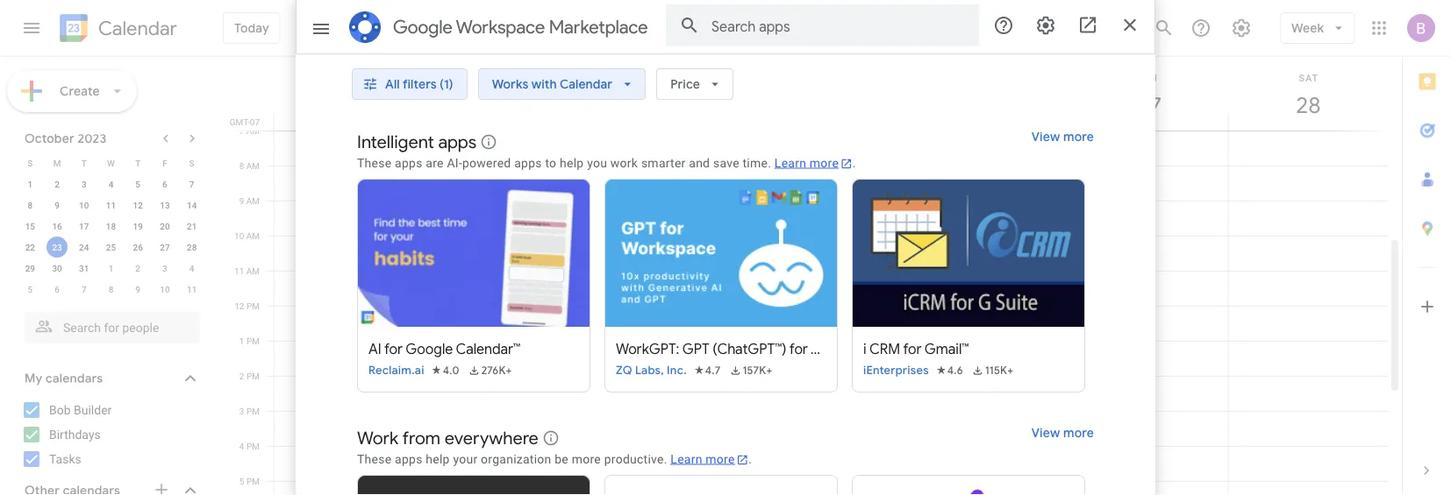 Task type: vqa. For each thing, say whether or not it's contained in the screenshot.


Task type: describe. For each thing, give the bounding box(es) containing it.
november 10 element
[[154, 279, 175, 300]]

0 vertical spatial 5
[[135, 179, 140, 190]]

w
[[107, 158, 115, 168]]

am for 7 am
[[246, 125, 260, 136]]

2 s from the left
[[189, 158, 194, 168]]

23
[[52, 242, 62, 253]]

10 for 10 am
[[234, 231, 244, 241]]

15
[[25, 221, 35, 232]]

0 vertical spatial 4
[[108, 179, 113, 190]]

16
[[52, 221, 62, 232]]

bob builder
[[49, 403, 112, 418]]

26
[[133, 242, 143, 253]]

07
[[250, 117, 260, 127]]

pm for 12 pm
[[247, 301, 260, 311]]

7 for 7 am
[[239, 125, 244, 136]]

0 horizontal spatial october 2023
[[25, 131, 107, 147]]

14 element
[[181, 195, 202, 216]]

18 element
[[100, 216, 122, 237]]

29
[[25, 263, 35, 274]]

am for 9 am
[[246, 196, 260, 206]]

gmt-
[[230, 117, 250, 127]]

3 for the november 3 element
[[162, 263, 167, 274]]

13 element
[[154, 195, 175, 216]]

27 element
[[154, 237, 175, 258]]

13
[[160, 200, 170, 211]]

tasks
[[49, 452, 81, 467]]

29 element
[[20, 258, 41, 279]]

november 7 element
[[74, 279, 95, 300]]

11 for november 11 element
[[187, 284, 197, 295]]

4 for 4 pm
[[239, 441, 244, 452]]

1 s from the left
[[27, 158, 33, 168]]

1 horizontal spatial october 2023
[[372, 16, 493, 40]]

builder
[[74, 403, 112, 418]]

25 element
[[100, 237, 122, 258]]

31
[[79, 263, 89, 274]]

7 am
[[239, 125, 260, 136]]

birthdays
[[49, 428, 101, 442]]

1 for 1 pm
[[239, 336, 244, 347]]

0 vertical spatial 6
[[162, 179, 167, 190]]

10 am
[[234, 231, 260, 241]]

31 element
[[74, 258, 95, 279]]

row containing 29
[[17, 258, 205, 279]]

9 for november 9 "element"
[[135, 284, 140, 295]]

10 element
[[74, 195, 95, 216]]

row containing 22
[[17, 237, 205, 258]]

11 for 11 am
[[234, 266, 244, 276]]

15 element
[[20, 216, 41, 237]]

16 element
[[47, 216, 68, 237]]

los
[[940, 357, 957, 369]]

0 horizontal spatial 1
[[28, 179, 33, 190]]

title
[[914, 344, 935, 356]]

0 vertical spatial october
[[372, 16, 446, 40]]

30 element
[[47, 258, 68, 279]]

27
[[160, 242, 170, 253]]

row containing 8
[[17, 195, 205, 216]]

5 pm
[[239, 476, 260, 487]]

pm for 5 pm
[[247, 476, 260, 487]]

28 element
[[181, 237, 202, 258]]

3 pm
[[239, 406, 260, 417]]

1 t from the left
[[81, 158, 87, 168]]

4 for november 4 element
[[189, 263, 194, 274]]

am for 8 am
[[246, 161, 260, 171]]

calendars
[[46, 371, 103, 387]]

my calendars button
[[4, 365, 218, 393]]

am for 10 am
[[246, 231, 260, 241]]

row containing s
[[17, 153, 205, 174]]

pm for 2 pm
[[247, 371, 260, 382]]

los angeles
[[940, 357, 998, 369]]

1 pm
[[239, 336, 260, 347]]

november 8 element
[[100, 279, 122, 300]]

17
[[79, 221, 89, 232]]

november 5 element
[[20, 279, 41, 300]]

9 for 9 am
[[239, 196, 244, 206]]

november 4 element
[[181, 258, 202, 279]]

today
[[234, 20, 269, 36]]

25
[[106, 242, 116, 253]]

18
[[106, 221, 116, 232]]

5 for 5 pm
[[239, 476, 244, 487]]

grid containing title
[[225, 57, 1402, 496]]

2 t from the left
[[135, 158, 141, 168]]

angeles
[[960, 357, 998, 369]]

19 element
[[127, 216, 148, 237]]

8 for november 8 element
[[108, 284, 113, 295]]

m
[[53, 158, 61, 168]]

1 vertical spatial 2023
[[78, 131, 107, 147]]



Task type: locate. For each thing, give the bounding box(es) containing it.
2 vertical spatial 3
[[239, 406, 244, 417]]

3 up 10 element
[[82, 179, 87, 190]]

11
[[106, 200, 116, 211], [234, 266, 244, 276], [187, 284, 197, 295]]

9 down november 2 'element'
[[135, 284, 140, 295]]

1 horizontal spatial s
[[189, 158, 194, 168]]

10 up 17
[[79, 200, 89, 211]]

today button
[[223, 12, 281, 44]]

1 vertical spatial 3
[[162, 263, 167, 274]]

5 for november 5 element
[[28, 284, 33, 295]]

0 horizontal spatial 2
[[55, 179, 60, 190]]

am
[[246, 125, 260, 136], [246, 161, 260, 171], [246, 196, 260, 206], [246, 231, 260, 241], [246, 266, 260, 276]]

1 horizontal spatial 2
[[135, 263, 140, 274]]

5 up the 12 element
[[135, 179, 140, 190]]

1 vertical spatial october
[[25, 131, 75, 147]]

8 up 15 element
[[28, 200, 33, 211]]

f
[[162, 158, 167, 168]]

0 horizontal spatial 7
[[82, 284, 87, 295]]

12 pm
[[234, 301, 260, 311]]

28
[[187, 242, 197, 253]]

9 up the 10 am
[[239, 196, 244, 206]]

0 horizontal spatial s
[[27, 158, 33, 168]]

6 down "30" element
[[55, 284, 60, 295]]

october
[[372, 16, 446, 40], [25, 131, 75, 147]]

7 down 31 element
[[82, 284, 87, 295]]

5 down the 4 pm on the bottom left of page
[[239, 476, 244, 487]]

0 vertical spatial 10
[[79, 200, 89, 211]]

grid
[[225, 57, 1402, 496]]

2023
[[450, 16, 493, 40], [78, 131, 107, 147]]

pm up 1 pm at bottom left
[[247, 301, 260, 311]]

3 pm from the top
[[247, 371, 260, 382]]

1 vertical spatial 11
[[234, 266, 244, 276]]

0 vertical spatial 8
[[239, 161, 244, 171]]

3
[[82, 179, 87, 190], [162, 263, 167, 274], [239, 406, 244, 417]]

november 2 element
[[127, 258, 148, 279]]

november 11 element
[[181, 279, 202, 300]]

4 pm
[[239, 441, 260, 452]]

my calendars list
[[4, 397, 218, 474]]

8 down 7 am at top
[[239, 161, 244, 171]]

22 element
[[20, 237, 41, 258]]

row containing 5
[[17, 279, 205, 300]]

6 pm from the top
[[247, 476, 260, 487]]

12 element
[[127, 195, 148, 216]]

row containing 1
[[17, 174, 205, 195]]

1 horizontal spatial 4
[[189, 263, 194, 274]]

5 am from the top
[[246, 266, 260, 276]]

0 vertical spatial 2023
[[450, 16, 493, 40]]

november 1 element
[[100, 258, 122, 279]]

s left m
[[27, 158, 33, 168]]

24 element
[[74, 237, 95, 258]]

6 row from the top
[[17, 258, 205, 279]]

row
[[17, 153, 205, 174], [17, 174, 205, 195], [17, 195, 205, 216], [17, 216, 205, 237], [17, 237, 205, 258], [17, 258, 205, 279], [17, 279, 205, 300]]

2 horizontal spatial 9
[[239, 196, 244, 206]]

am down 8 am
[[246, 196, 260, 206]]

0 horizontal spatial 10
[[79, 200, 89, 211]]

9 up 16 element in the left top of the page
[[55, 200, 60, 211]]

1 horizontal spatial 6
[[162, 179, 167, 190]]

november 3 element
[[154, 258, 175, 279]]

pm
[[247, 301, 260, 311], [247, 336, 260, 347], [247, 371, 260, 382], [247, 406, 260, 417], [247, 441, 260, 452], [247, 476, 260, 487]]

1 horizontal spatial 2023
[[450, 16, 493, 40]]

pm up the 4 pm on the bottom left of page
[[247, 406, 260, 417]]

2 vertical spatial 1
[[239, 336, 244, 347]]

2 for 2 pm
[[239, 371, 244, 382]]

12 inside row group
[[133, 200, 143, 211]]

7 for november 7 element
[[82, 284, 87, 295]]

1 down 12 pm
[[239, 336, 244, 347]]

23 cell
[[44, 237, 71, 258]]

4 up 11 element
[[108, 179, 113, 190]]

12 inside grid
[[234, 301, 244, 311]]

5 row from the top
[[17, 237, 205, 258]]

7
[[239, 125, 244, 136], [189, 179, 194, 190], [82, 284, 87, 295]]

t left w
[[81, 158, 87, 168]]

24
[[79, 242, 89, 253]]

7 left 07
[[239, 125, 244, 136]]

3 up the 4 pm on the bottom left of page
[[239, 406, 244, 417]]

2 inside grid
[[239, 371, 244, 382]]

column header
[[274, 57, 434, 131], [433, 57, 593, 131], [592, 57, 752, 131], [910, 57, 1070, 131], [1069, 57, 1229, 131], [1228, 57, 1388, 131], [751, 113, 752, 131]]

1 up 15 element
[[28, 179, 33, 190]]

1 am from the top
[[246, 125, 260, 136]]

2 pm
[[239, 371, 260, 382]]

2 row from the top
[[17, 174, 205, 195]]

4 am from the top
[[246, 231, 260, 241]]

row group containing 1
[[17, 174, 205, 300]]

0 vertical spatial 2
[[55, 179, 60, 190]]

11 down november 4 element
[[187, 284, 197, 295]]

november 9 element
[[127, 279, 148, 300]]

2 horizontal spatial 11
[[234, 266, 244, 276]]

2 horizontal spatial 5
[[239, 476, 244, 487]]

1 vertical spatial 7
[[189, 179, 194, 190]]

s right f
[[189, 158, 194, 168]]

21 element
[[181, 216, 202, 237]]

3 for 3 pm
[[239, 406, 244, 417]]

11 for 11 element
[[106, 200, 116, 211]]

0 vertical spatial 3
[[82, 179, 87, 190]]

1 horizontal spatial 11
[[187, 284, 197, 295]]

0 vertical spatial 11
[[106, 200, 116, 211]]

9 am
[[239, 196, 260, 206]]

0 horizontal spatial 3
[[82, 179, 87, 190]]

2 down '26' element
[[135, 263, 140, 274]]

2 vertical spatial 7
[[82, 284, 87, 295]]

1 down 25 element
[[108, 263, 113, 274]]

1 horizontal spatial 10
[[160, 284, 170, 295]]

main drawer image
[[21, 18, 42, 39]]

1 vertical spatial 5
[[28, 284, 33, 295]]

4 up 5 pm
[[239, 441, 244, 452]]

0 horizontal spatial 11
[[106, 200, 116, 211]]

am up '9 am'
[[246, 161, 260, 171]]

my
[[25, 371, 42, 387]]

7 up 14 'element'
[[189, 179, 194, 190]]

pm for 3 pm
[[247, 406, 260, 417]]

4 up november 11 element
[[189, 263, 194, 274]]

1 for november 1 element
[[108, 263, 113, 274]]

row containing 15
[[17, 216, 205, 237]]

0 horizontal spatial 2023
[[78, 131, 107, 147]]

10 up 11 am
[[234, 231, 244, 241]]

october 2023 grid
[[17, 153, 205, 300]]

am down '9 am'
[[246, 231, 260, 241]]

9 inside "element"
[[135, 284, 140, 295]]

0 horizontal spatial t
[[81, 158, 87, 168]]

1 horizontal spatial 3
[[162, 263, 167, 274]]

0 horizontal spatial 4
[[108, 179, 113, 190]]

2 inside 'element'
[[135, 263, 140, 274]]

10
[[79, 200, 89, 211], [234, 231, 244, 241], [160, 284, 170, 295]]

1 pm from the top
[[247, 301, 260, 311]]

s
[[27, 158, 33, 168], [189, 158, 194, 168]]

4 row from the top
[[17, 216, 205, 237]]

am up 12 pm
[[246, 266, 260, 276]]

2 am from the top
[[246, 161, 260, 171]]

1 vertical spatial october 2023
[[25, 131, 107, 147]]

12 for 12 pm
[[234, 301, 244, 311]]

tab list
[[1403, 57, 1451, 447]]

1
[[28, 179, 33, 190], [108, 263, 113, 274], [239, 336, 244, 347]]

2 horizontal spatial 1
[[239, 336, 244, 347]]

2 vertical spatial 11
[[187, 284, 197, 295]]

0 horizontal spatial 6
[[55, 284, 60, 295]]

2 horizontal spatial 3
[[239, 406, 244, 417]]

calendar heading
[[95, 16, 177, 41]]

pm down 1 pm at bottom left
[[247, 371, 260, 382]]

november 6 element
[[47, 279, 68, 300]]

pm up 2 pm
[[247, 336, 260, 347]]

0 horizontal spatial 8
[[28, 200, 33, 211]]

my calendars
[[25, 371, 103, 387]]

1 vertical spatial 6
[[55, 284, 60, 295]]

12
[[133, 200, 143, 211], [234, 301, 244, 311]]

0 horizontal spatial 9
[[55, 200, 60, 211]]

17 element
[[74, 216, 95, 237]]

2 pm from the top
[[247, 336, 260, 347]]

1 vertical spatial 4
[[189, 263, 194, 274]]

row group
[[17, 174, 205, 300]]

calendar
[[98, 16, 177, 41]]

8
[[239, 161, 244, 171], [28, 200, 33, 211], [108, 284, 113, 295]]

5 down 29 element
[[28, 284, 33, 295]]

0 horizontal spatial october
[[25, 131, 75, 147]]

19
[[133, 221, 143, 232]]

6 down f
[[162, 179, 167, 190]]

20 element
[[154, 216, 175, 237]]

am up 8 am
[[246, 125, 260, 136]]

0 vertical spatial 1
[[28, 179, 33, 190]]

9
[[239, 196, 244, 206], [55, 200, 60, 211], [135, 284, 140, 295]]

2 vertical spatial 2
[[239, 371, 244, 382]]

gmt-07
[[230, 117, 260, 127]]

2 vertical spatial 10
[[160, 284, 170, 295]]

2
[[55, 179, 60, 190], [135, 263, 140, 274], [239, 371, 244, 382]]

1 horizontal spatial 1
[[108, 263, 113, 274]]

2 vertical spatial 5
[[239, 476, 244, 487]]

21
[[187, 221, 197, 232]]

0 vertical spatial october 2023
[[372, 16, 493, 40]]

14
[[187, 200, 197, 211]]

5 pm from the top
[[247, 441, 260, 452]]

am for 11 am
[[246, 266, 260, 276]]

bob
[[49, 403, 71, 418]]

12 for 12
[[133, 200, 143, 211]]

1 horizontal spatial t
[[135, 158, 141, 168]]

20
[[160, 221, 170, 232]]

10 for 10 element
[[79, 200, 89, 211]]

3 row from the top
[[17, 195, 205, 216]]

1 horizontal spatial 5
[[135, 179, 140, 190]]

26 element
[[127, 237, 148, 258]]

0 vertical spatial 12
[[133, 200, 143, 211]]

october 2023
[[372, 16, 493, 40], [25, 131, 107, 147]]

None search field
[[0, 305, 218, 344]]

8 down november 1 element
[[108, 284, 113, 295]]

1 horizontal spatial 8
[[108, 284, 113, 295]]

3 am from the top
[[246, 196, 260, 206]]

12 down 11 am
[[234, 301, 244, 311]]

0 horizontal spatial 12
[[133, 200, 143, 211]]

2 for november 2 'element'
[[135, 263, 140, 274]]

22
[[25, 242, 35, 253]]

3 up november 10 element
[[162, 263, 167, 274]]

23, today element
[[47, 237, 68, 258]]

11 up 18
[[106, 200, 116, 211]]

11 down the 10 am
[[234, 266, 244, 276]]

8 am
[[239, 161, 260, 171]]

pm for 4 pm
[[247, 441, 260, 452]]

2 vertical spatial 8
[[108, 284, 113, 295]]

10 down the november 3 element
[[160, 284, 170, 295]]

1 row from the top
[[17, 153, 205, 174]]

2 vertical spatial 4
[[239, 441, 244, 452]]

1 vertical spatial 12
[[234, 301, 244, 311]]

1 vertical spatial 8
[[28, 200, 33, 211]]

t
[[81, 158, 87, 168], [135, 158, 141, 168]]

t left f
[[135, 158, 141, 168]]

2 horizontal spatial 7
[[239, 125, 244, 136]]

12 up 19
[[133, 200, 143, 211]]

1 horizontal spatial 12
[[234, 301, 244, 311]]

1 horizontal spatial 7
[[189, 179, 194, 190]]

11 am
[[234, 266, 260, 276]]

1 horizontal spatial october
[[372, 16, 446, 40]]

7 row from the top
[[17, 279, 205, 300]]

30
[[52, 263, 62, 274]]

8 inside grid
[[239, 161, 244, 171]]

2 horizontal spatial 8
[[239, 161, 244, 171]]

2 horizontal spatial 10
[[234, 231, 244, 241]]

0 vertical spatial 7
[[239, 125, 244, 136]]

5
[[135, 179, 140, 190], [28, 284, 33, 295], [239, 476, 244, 487]]

1 vertical spatial 1
[[108, 263, 113, 274]]

2 horizontal spatial 4
[[239, 441, 244, 452]]

pm up 5 pm
[[247, 441, 260, 452]]

2 down m
[[55, 179, 60, 190]]

1 horizontal spatial 9
[[135, 284, 140, 295]]

1 vertical spatial 10
[[234, 231, 244, 241]]

11 element
[[100, 195, 122, 216]]

8 for 8 am
[[239, 161, 244, 171]]

calendar element
[[56, 11, 177, 49]]

4
[[108, 179, 113, 190], [189, 263, 194, 274], [239, 441, 244, 452]]

2 down 1 pm at bottom left
[[239, 371, 244, 382]]

6
[[162, 179, 167, 190], [55, 284, 60, 295]]

0 horizontal spatial 5
[[28, 284, 33, 295]]

4 pm from the top
[[247, 406, 260, 417]]

pm for 1 pm
[[247, 336, 260, 347]]

10 for november 10 element
[[160, 284, 170, 295]]

2 horizontal spatial 2
[[239, 371, 244, 382]]

pm down the 4 pm on the bottom left of page
[[247, 476, 260, 487]]

1 vertical spatial 2
[[135, 263, 140, 274]]

1pm
[[914, 357, 935, 369]]



